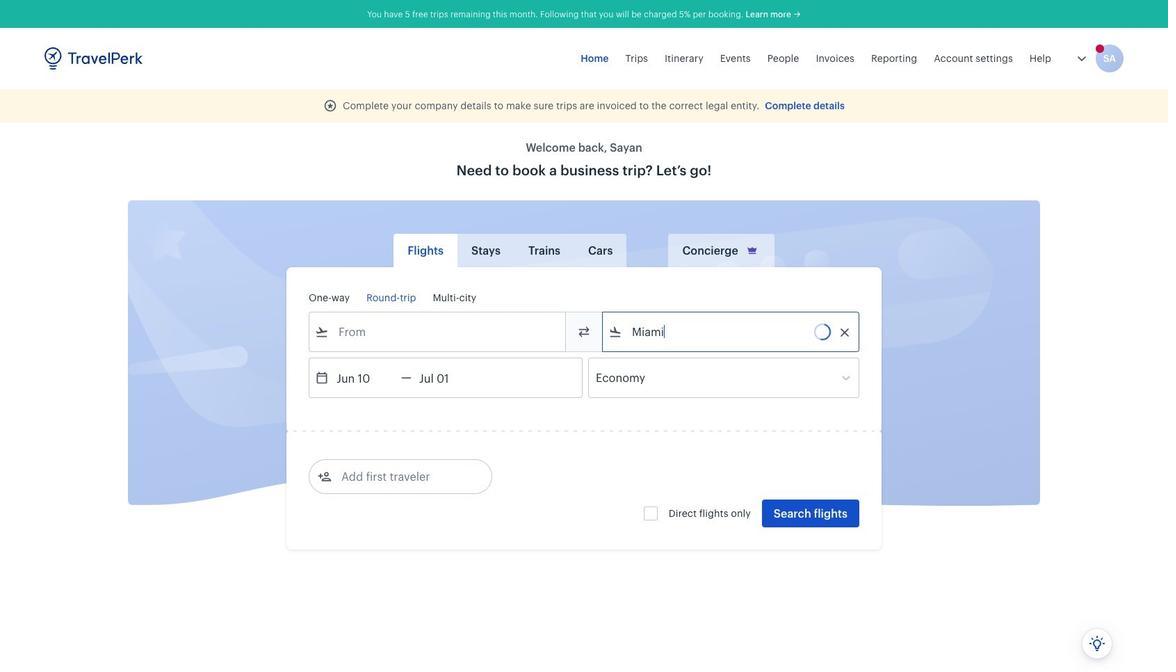 Task type: describe. For each thing, give the bounding box(es) containing it.
To search field
[[623, 321, 841, 343]]

From search field
[[329, 321, 548, 343]]



Task type: locate. For each thing, give the bounding box(es) containing it.
Return text field
[[412, 358, 484, 397]]

Add first traveler search field
[[332, 465, 477, 488]]

Depart text field
[[329, 358, 401, 397]]



